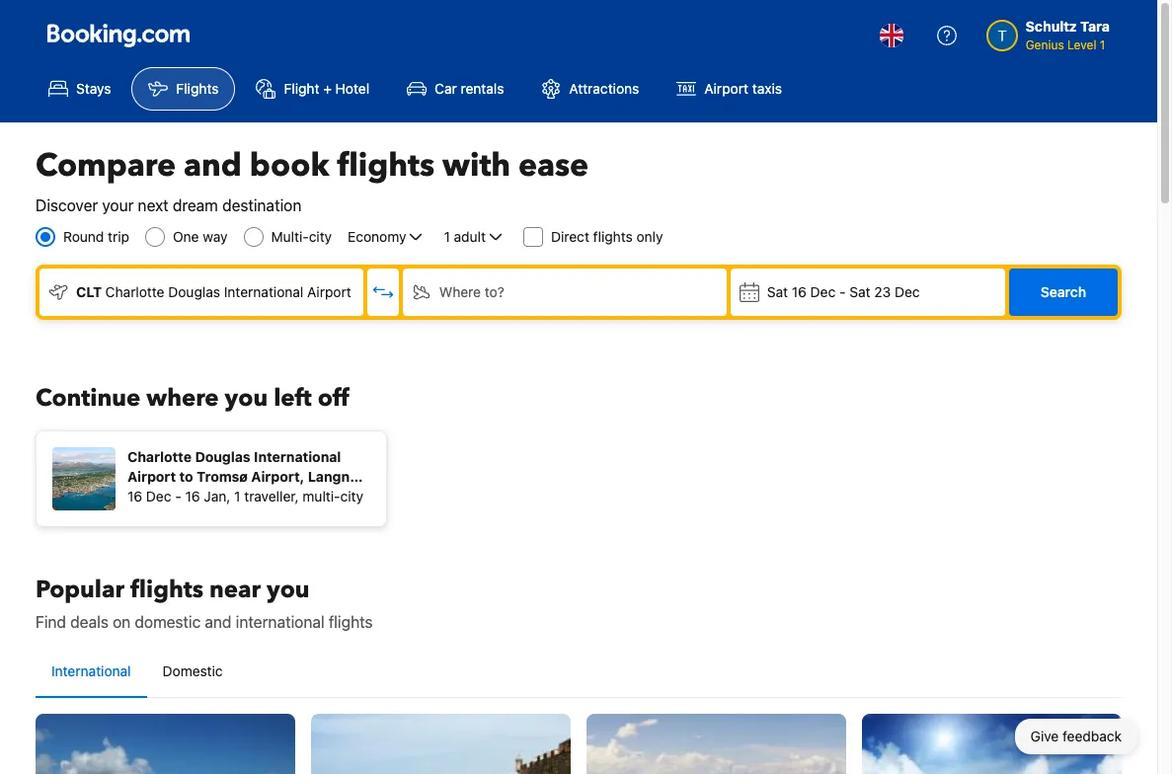 Task type: describe. For each thing, give the bounding box(es) containing it.
16 dec - 16 jan, 1 traveller, multi-city
[[127, 488, 363, 505]]

flights right international
[[329, 613, 373, 631]]

give
[[1031, 728, 1059, 745]]

16 inside dropdown button
[[792, 283, 807, 300]]

level
[[1067, 38, 1097, 52]]

one
[[173, 228, 199, 245]]

0 horizontal spatial 16
[[127, 488, 142, 505]]

+
[[323, 80, 332, 97]]

on
[[113, 613, 131, 631]]

and inside compare and book flights with ease discover your next dream destination
[[184, 144, 242, 188]]

flights
[[176, 80, 219, 97]]

destination
[[222, 196, 302, 214]]

city inside 16 dec - 16 jan, 1 traveller, multi-city link
[[340, 488, 363, 505]]

0 horizontal spatial dec
[[146, 488, 171, 505]]

2 vertical spatial 1
[[234, 488, 240, 505]]

deals
[[70, 613, 108, 631]]

way
[[203, 228, 228, 245]]

to?
[[485, 283, 504, 300]]

schultz tara genius level 1
[[1026, 18, 1110, 52]]

sat 16 dec - sat 23 dec
[[767, 283, 920, 300]]

1 horizontal spatial dec
[[810, 283, 836, 300]]

charlotte
[[105, 283, 164, 300]]

discover
[[36, 196, 98, 214]]

economy
[[348, 228, 406, 245]]

where to? button
[[403, 269, 726, 316]]

feedback
[[1063, 728, 1122, 745]]

domestic
[[135, 613, 201, 631]]

0 horizontal spatial -
[[175, 488, 181, 505]]

1 inside dropdown button
[[444, 228, 450, 245]]

you inside popular flights near you find deals on domestic and international flights
[[267, 574, 310, 606]]

ease
[[518, 144, 589, 188]]

douglas
[[168, 283, 220, 300]]

international
[[236, 613, 324, 631]]

international button
[[36, 646, 147, 697]]

round trip
[[63, 228, 129, 245]]

direct flights only
[[551, 228, 663, 245]]

where to?
[[439, 283, 504, 300]]

tab list containing international
[[36, 646, 1122, 699]]

flights link
[[132, 67, 235, 111]]

hotel
[[335, 80, 369, 97]]

0 horizontal spatial airport
[[307, 283, 351, 300]]

jan,
[[204, 488, 230, 505]]

round
[[63, 228, 104, 245]]

compare
[[36, 144, 176, 188]]

near
[[209, 574, 261, 606]]

genius
[[1026, 38, 1064, 52]]

popular
[[36, 574, 124, 606]]

traveller,
[[244, 488, 299, 505]]

trip
[[108, 228, 129, 245]]

multi-city
[[271, 228, 332, 245]]

- inside dropdown button
[[839, 283, 846, 300]]

2 horizontal spatial dec
[[895, 283, 920, 300]]

flight + hotel link
[[239, 67, 386, 111]]

direct
[[551, 228, 589, 245]]

stays
[[76, 80, 111, 97]]

and inside popular flights near you find deals on domestic and international flights
[[205, 613, 232, 631]]

0 vertical spatial international
[[224, 283, 303, 300]]



Task type: locate. For each thing, give the bounding box(es) containing it.
-
[[839, 283, 846, 300], [175, 488, 181, 505]]

taxis
[[752, 80, 782, 97]]

car rentals link
[[390, 67, 521, 111]]

car rentals
[[435, 80, 504, 97]]

dec left 23 at the right top of page
[[810, 283, 836, 300]]

2 horizontal spatial 1
[[1100, 38, 1105, 52]]

city right traveller,
[[340, 488, 363, 505]]

flight
[[284, 80, 319, 97]]

city
[[309, 228, 332, 245], [340, 488, 363, 505]]

1 vertical spatial international
[[51, 663, 131, 679]]

0 horizontal spatial international
[[51, 663, 131, 679]]

sat
[[767, 283, 788, 300], [849, 283, 870, 300]]

airport
[[704, 80, 748, 97], [307, 283, 351, 300]]

1
[[1100, 38, 1105, 52], [444, 228, 450, 245], [234, 488, 240, 505]]

compare and book flights with ease discover your next dream destination
[[36, 144, 589, 214]]

airport left taxis
[[704, 80, 748, 97]]

search button
[[1009, 269, 1118, 316]]

2 horizontal spatial 16
[[792, 283, 807, 300]]

23
[[874, 283, 891, 300]]

1 horizontal spatial airport
[[704, 80, 748, 97]]

search
[[1041, 283, 1086, 300]]

1 horizontal spatial -
[[839, 283, 846, 300]]

international down multi-
[[224, 283, 303, 300]]

attractions
[[569, 80, 639, 97]]

flight + hotel
[[284, 80, 369, 97]]

dec left "jan,"
[[146, 488, 171, 505]]

domestic
[[162, 663, 223, 679]]

continue where you left off
[[36, 382, 349, 415]]

book
[[250, 144, 329, 188]]

1 vertical spatial and
[[205, 613, 232, 631]]

1 adult button
[[442, 225, 508, 249]]

schultz
[[1026, 18, 1077, 35]]

find
[[36, 613, 66, 631]]

1 vertical spatial airport
[[307, 283, 351, 300]]

1 right "jan,"
[[234, 488, 240, 505]]

multi-
[[271, 228, 309, 245]]

give feedback button
[[1015, 719, 1138, 754]]

flights left only
[[593, 228, 633, 245]]

- left 23 at the right top of page
[[839, 283, 846, 300]]

popular flights near you find deals on domestic and international flights
[[36, 574, 373, 631]]

off
[[318, 382, 349, 415]]

your
[[102, 196, 134, 214]]

1 adult
[[444, 228, 486, 245]]

international
[[224, 283, 303, 300], [51, 663, 131, 679]]

flights up domestic
[[130, 574, 203, 606]]

sat 16 dec - sat 23 dec button
[[730, 269, 1005, 316]]

where
[[146, 382, 219, 415]]

0 vertical spatial -
[[839, 283, 846, 300]]

0 vertical spatial you
[[225, 382, 268, 415]]

1 horizontal spatial 16
[[185, 488, 200, 505]]

clt charlotte douglas international airport
[[76, 283, 351, 300]]

- left "jan,"
[[175, 488, 181, 505]]

tara
[[1080, 18, 1110, 35]]

continue
[[36, 382, 140, 415]]

0 vertical spatial and
[[184, 144, 242, 188]]

0 vertical spatial 1
[[1100, 38, 1105, 52]]

only
[[636, 228, 663, 245]]

car
[[435, 80, 457, 97]]

next
[[138, 196, 168, 214]]

rentals
[[461, 80, 504, 97]]

with
[[442, 144, 511, 188]]

1 horizontal spatial sat
[[849, 283, 870, 300]]

clt
[[76, 283, 102, 300]]

1 left adult
[[444, 228, 450, 245]]

0 vertical spatial city
[[309, 228, 332, 245]]

1 inside schultz tara genius level 1
[[1100, 38, 1105, 52]]

give feedback
[[1031, 728, 1122, 745]]

international down deals
[[51, 663, 131, 679]]

16 dec - 16 jan, 1 traveller, multi-city link
[[52, 435, 382, 510]]

2 sat from the left
[[849, 283, 870, 300]]

left
[[274, 382, 312, 415]]

domestic button
[[147, 646, 239, 697]]

1 vertical spatial -
[[175, 488, 181, 505]]

dec right 23 at the right top of page
[[895, 283, 920, 300]]

1 horizontal spatial city
[[340, 488, 363, 505]]

booking.com logo image
[[47, 23, 190, 47], [47, 23, 190, 47]]

1 down tara
[[1100, 38, 1105, 52]]

1 vertical spatial 1
[[444, 228, 450, 245]]

flights up 'economy'
[[337, 144, 435, 188]]

attractions link
[[525, 67, 656, 111]]

1 horizontal spatial international
[[224, 283, 303, 300]]

multi-
[[303, 488, 340, 505]]

dec
[[810, 283, 836, 300], [895, 283, 920, 300], [146, 488, 171, 505]]

airport down multi-city
[[307, 283, 351, 300]]

you up international
[[267, 574, 310, 606]]

adult
[[454, 228, 486, 245]]

tab list
[[36, 646, 1122, 699]]

airport taxis
[[704, 80, 782, 97]]

1 vertical spatial city
[[340, 488, 363, 505]]

1 sat from the left
[[767, 283, 788, 300]]

0 horizontal spatial sat
[[767, 283, 788, 300]]

0 vertical spatial airport
[[704, 80, 748, 97]]

airport taxis link
[[660, 67, 799, 111]]

0 horizontal spatial 1
[[234, 488, 240, 505]]

flights inside compare and book flights with ease discover your next dream destination
[[337, 144, 435, 188]]

city left 'economy'
[[309, 228, 332, 245]]

stays link
[[32, 67, 128, 111]]

1 vertical spatial you
[[267, 574, 310, 606]]

you
[[225, 382, 268, 415], [267, 574, 310, 606]]

you left left
[[225, 382, 268, 415]]

1 horizontal spatial 1
[[444, 228, 450, 245]]

one way
[[173, 228, 228, 245]]

where
[[439, 283, 481, 300]]

flights
[[337, 144, 435, 188], [593, 228, 633, 245], [130, 574, 203, 606], [329, 613, 373, 631]]

and
[[184, 144, 242, 188], [205, 613, 232, 631]]

and up dream
[[184, 144, 242, 188]]

16
[[792, 283, 807, 300], [127, 488, 142, 505], [185, 488, 200, 505]]

international inside button
[[51, 663, 131, 679]]

0 horizontal spatial city
[[309, 228, 332, 245]]

dream
[[173, 196, 218, 214]]

and down "near"
[[205, 613, 232, 631]]



Task type: vqa. For each thing, say whether or not it's contained in the screenshot.
properties inside the Washington, D.C. 680 properties
no



